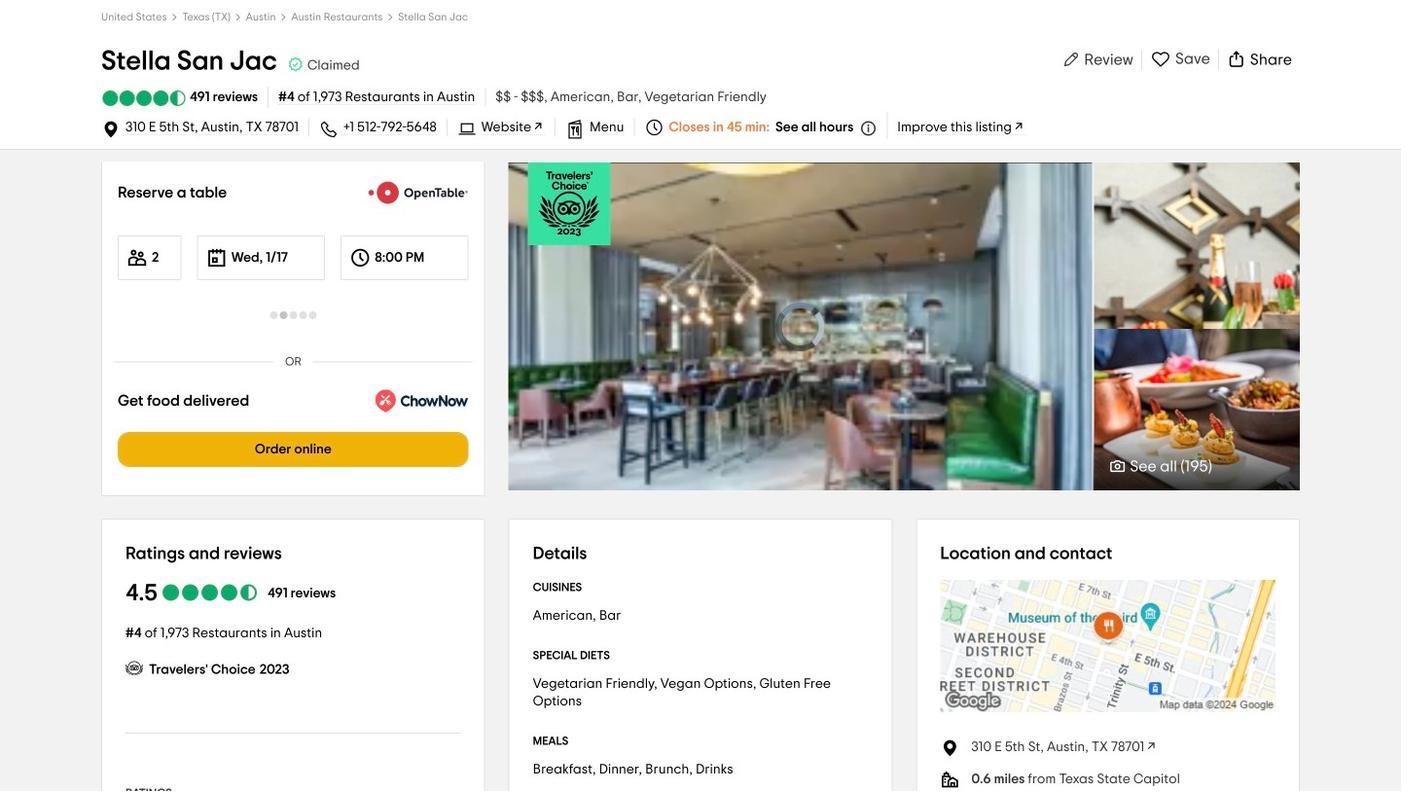 Task type: vqa. For each thing, say whether or not it's contained in the screenshot.
4.5 of 5 bubbles "image"
yes



Task type: locate. For each thing, give the bounding box(es) containing it.
travelers' choice 2023 winner image
[[528, 162, 611, 245]]

4.5 of 5 bubbles image
[[101, 90, 187, 106]]



Task type: describe. For each thing, give the bounding box(es) containing it.
video player region
[[509, 162, 1092, 491]]



